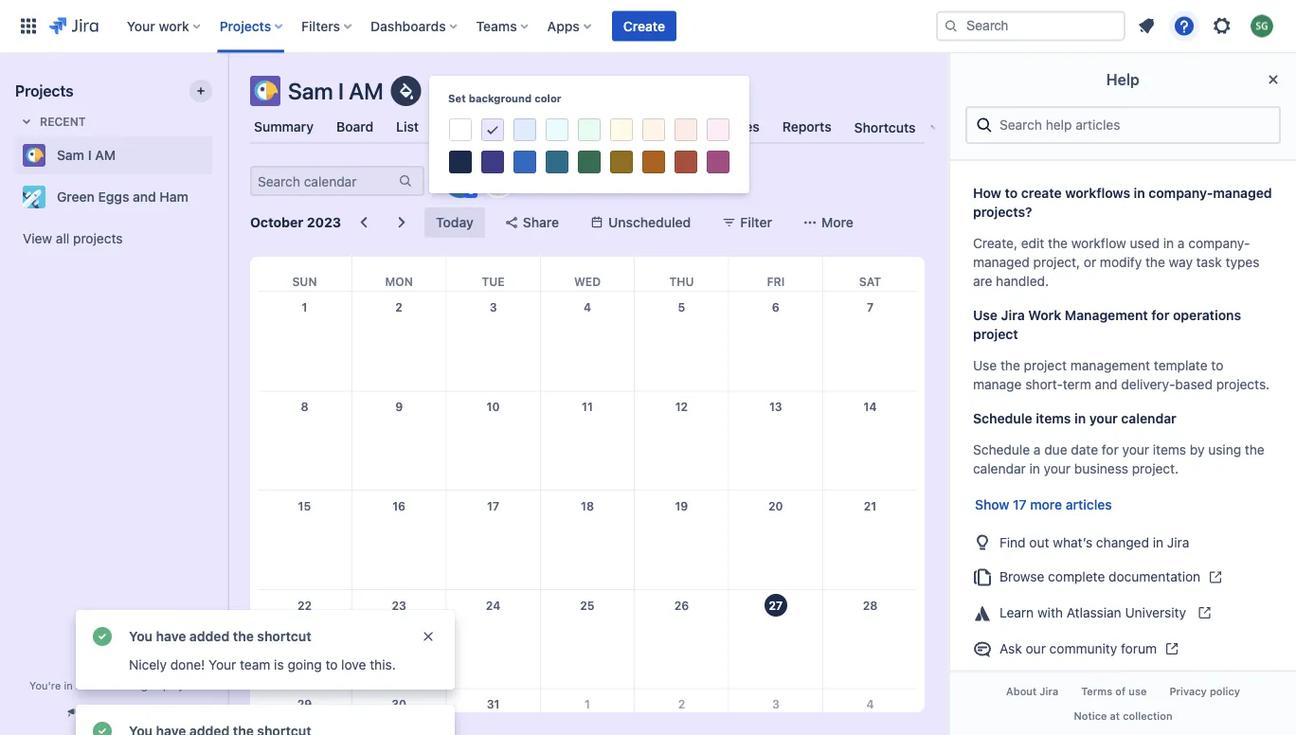 Task type: locate. For each thing, give the bounding box(es) containing it.
1 horizontal spatial i
[[338, 78, 344, 104]]

sam up summary
[[288, 78, 333, 104]]

the up the project,
[[1048, 236, 1068, 251]]

5 row from the top
[[258, 590, 918, 689]]

0 vertical spatial add to starred image
[[207, 144, 229, 167]]

0 vertical spatial for
[[1152, 308, 1170, 323]]

0 vertical spatial a
[[1178, 236, 1185, 251]]

3
[[490, 300, 497, 314], [772, 698, 780, 711]]

1 vertical spatial a
[[1034, 442, 1041, 458]]

and down management
[[1095, 377, 1118, 392]]

6 link
[[761, 292, 791, 322]]

handled.
[[996, 273, 1049, 289]]

2 vertical spatial project
[[163, 680, 198, 692]]

0 horizontal spatial i
[[88, 147, 92, 163]]

1 vertical spatial schedule
[[973, 442, 1030, 458]]

your down you have added the shortcut
[[209, 657, 236, 673]]

appswitcher icon image
[[17, 15, 40, 37]]

jira for use jira work management for operations project
[[1002, 308, 1025, 323]]

love
[[341, 657, 366, 673]]

1 horizontal spatial 4 link
[[855, 690, 886, 720]]

sun
[[292, 275, 317, 288]]

0 horizontal spatial sam i am
[[57, 147, 116, 163]]

for left operations
[[1152, 308, 1170, 323]]

in up way
[[1164, 236, 1175, 251]]

learn
[[1000, 605, 1034, 621]]

3 link
[[478, 292, 509, 322], [761, 690, 791, 720]]

types
[[1226, 254, 1260, 270]]

0 vertical spatial jira
[[1002, 308, 1025, 323]]

jira left work
[[1002, 308, 1025, 323]]

sat link
[[856, 257, 886, 291]]

0 horizontal spatial 1
[[302, 300, 308, 314]]

october 2023
[[250, 215, 341, 230]]

0 horizontal spatial 2 link
[[384, 292, 414, 322]]

about jira
[[1007, 686, 1059, 698]]

1 vertical spatial sam
[[57, 147, 84, 163]]

delivery-
[[1122, 377, 1176, 392]]

in right workflows at the top of page
[[1134, 185, 1146, 201]]

light purple image
[[482, 119, 503, 142]]

0 vertical spatial project
[[973, 327, 1019, 342]]

2 vertical spatial a
[[76, 680, 81, 692]]

row
[[258, 257, 918, 291], [258, 292, 918, 391], [258, 391, 918, 491], [258, 491, 918, 590], [258, 590, 918, 689], [258, 689, 918, 736]]

collection
[[1123, 710, 1173, 722]]

projects up collapse recent projects image
[[15, 82, 74, 100]]

a inside "create, edit the workflow used in a company- managed project, or modify the way task types are handled."
[[1178, 236, 1185, 251]]

white image
[[449, 118, 472, 141]]

sam i am down recent on the left of page
[[57, 147, 116, 163]]

out
[[1030, 534, 1050, 550]]

schedule inside schedule a due date for your items by using the calendar in your business project.
[[973, 442, 1030, 458]]

jira right about
[[1040, 686, 1059, 698]]

sam green image
[[446, 166, 476, 196]]

1 down sun
[[302, 300, 308, 314]]

1 horizontal spatial items
[[1153, 442, 1187, 458]]

find out what's changed in jira
[[1000, 534, 1190, 550]]

privacy policy
[[1170, 686, 1241, 698]]

1 vertical spatial calendar
[[973, 461, 1026, 477]]

find out what's changed in jira link
[[966, 524, 1282, 560]]

grid
[[258, 257, 918, 736]]

schedule left due
[[973, 442, 1030, 458]]

19 link
[[667, 491, 697, 521]]

in inside "link"
[[1153, 534, 1164, 550]]

8 link
[[290, 392, 320, 422]]

1 horizontal spatial project
[[973, 327, 1019, 342]]

shortcuts button
[[851, 110, 950, 144]]

project up manage
[[973, 327, 1019, 342]]

for up business
[[1102, 442, 1119, 458]]

use inside use jira work management for operations project
[[973, 308, 998, 323]]

0 horizontal spatial to
[[326, 657, 338, 673]]

1 vertical spatial items
[[1153, 442, 1187, 458]]

1 horizontal spatial 1 link
[[573, 690, 603, 720]]

your up project.
[[1123, 442, 1150, 458]]

set
[[448, 92, 466, 105]]

items up project.
[[1153, 442, 1187, 458]]

notice at collection
[[1074, 710, 1173, 722]]

1 vertical spatial 3 link
[[761, 690, 791, 720]]

row containing 1
[[258, 292, 918, 391]]

show
[[975, 497, 1010, 513]]

your up date
[[1090, 411, 1118, 427]]

project,
[[1034, 254, 1081, 270]]

use up manage
[[973, 358, 997, 373]]

1 horizontal spatial sam i am
[[288, 78, 384, 104]]

what's
[[1053, 534, 1093, 550]]

1 vertical spatial 1
[[585, 698, 590, 711]]

i up board
[[338, 78, 344, 104]]

2 horizontal spatial project
[[1024, 358, 1067, 373]]

project up short-
[[1024, 358, 1067, 373]]

1 schedule from the top
[[973, 411, 1033, 427]]

dismiss image
[[421, 629, 436, 645]]

learn with atlassian university link
[[966, 596, 1282, 632]]

browse complete documentation link
[[966, 560, 1282, 596]]

0 vertical spatial schedule
[[973, 411, 1033, 427]]

0 vertical spatial sam
[[288, 78, 333, 104]]

2 add to starred image from the top
[[207, 186, 229, 209]]

1 horizontal spatial for
[[1152, 308, 1170, 323]]

6
[[772, 300, 780, 314]]

2 vertical spatial to
[[326, 657, 338, 673]]

the inside use the project management template to manage short-term and delivery-based projects.
[[1001, 358, 1021, 373]]

items up due
[[1036, 411, 1072, 427]]

1 vertical spatial 3
[[772, 698, 780, 711]]

1 vertical spatial and
[[1095, 377, 1118, 392]]

use for use jira work management for operations project
[[973, 308, 998, 323]]

to up based
[[1212, 358, 1224, 373]]

to left love
[[326, 657, 338, 673]]

1 horizontal spatial 1
[[585, 698, 590, 711]]

1 vertical spatial use
[[973, 358, 997, 373]]

in up date
[[1075, 411, 1086, 427]]

1 right 31 link
[[585, 698, 590, 711]]

sam i am up board
[[288, 78, 384, 104]]

documentation
[[1109, 569, 1201, 585]]

use
[[973, 308, 998, 323], [973, 358, 997, 373]]

a left due
[[1034, 442, 1041, 458]]

banner
[[0, 0, 1297, 53]]

0 vertical spatial and
[[133, 189, 156, 205]]

17 left more
[[1013, 497, 1027, 513]]

1 horizontal spatial 17
[[1013, 497, 1027, 513]]

success image
[[91, 626, 114, 648], [91, 720, 114, 736]]

to inside how to create workflows in company-managed projects?
[[1005, 185, 1018, 201]]

1 success image from the top
[[91, 626, 114, 648]]

add to starred image for green eggs and ham
[[207, 186, 229, 209]]

company- up task
[[1189, 236, 1251, 251]]

by
[[1190, 442, 1205, 458]]

add to starred image
[[207, 144, 229, 167], [207, 186, 229, 209]]

to inside use the project management template to manage short-term and delivery-based projects.
[[1212, 358, 1224, 373]]

schedule for schedule a due date for your items by using the calendar in your business project.
[[973, 442, 1030, 458]]

1 vertical spatial projects
[[15, 82, 74, 100]]

2 vertical spatial jira
[[1040, 686, 1059, 698]]

schedule a due date for your items by using the calendar in your business project.
[[973, 442, 1265, 477]]

your inside dropdown button
[[127, 18, 155, 34]]

1 horizontal spatial managed
[[973, 254, 1030, 270]]

tue link
[[478, 257, 509, 291]]

in up documentation on the bottom of the page
[[1153, 534, 1164, 550]]

2 horizontal spatial managed
[[1214, 185, 1273, 201]]

row containing sun
[[258, 257, 918, 291]]

2 schedule from the top
[[973, 442, 1030, 458]]

managed inside how to create workflows in company-managed projects?
[[1214, 185, 1273, 201]]

previous month image
[[353, 211, 375, 234]]

items inside schedule a due date for your items by using the calendar in your business project.
[[1153, 442, 1187, 458]]

policy
[[1210, 686, 1241, 698]]

give feedback button
[[54, 698, 174, 728]]

browse complete documentation
[[1000, 569, 1201, 585]]

1 vertical spatial managed
[[973, 254, 1030, 270]]

0 vertical spatial managed
[[1214, 185, 1273, 201]]

0 vertical spatial 1
[[302, 300, 308, 314]]

1 horizontal spatial projects
[[220, 18, 271, 34]]

the up team
[[233, 629, 254, 645]]

mon link
[[382, 257, 417, 291]]

0 horizontal spatial am
[[95, 147, 116, 163]]

1 horizontal spatial sam
[[288, 78, 333, 104]]

light-magenta radio
[[704, 116, 733, 144]]

1 add to starred image from the top
[[207, 144, 229, 167]]

1 horizontal spatial your
[[209, 657, 236, 673]]

1 link right 31 link
[[573, 690, 603, 720]]

teal radio
[[543, 148, 572, 176]]

schedule down manage
[[973, 411, 1033, 427]]

teams button
[[471, 11, 536, 41]]

jira up documentation on the bottom of the page
[[1168, 534, 1190, 550]]

tab list
[[239, 110, 950, 144]]

1 vertical spatial for
[[1102, 442, 1119, 458]]

0 horizontal spatial a
[[76, 680, 81, 692]]

dark image
[[449, 151, 472, 173]]

term
[[1063, 377, 1092, 392]]

0 horizontal spatial 3
[[490, 300, 497, 314]]

am up "green eggs and ham" link
[[95, 147, 116, 163]]

light yellow image
[[610, 118, 633, 141]]

row containing 22
[[258, 590, 918, 689]]

project down done!
[[163, 680, 198, 692]]

light orange image
[[643, 118, 665, 141]]

sam down recent on the left of page
[[57, 147, 84, 163]]

have
[[156, 629, 186, 645]]

use for use the project management template to manage short-term and delivery-based projects.
[[973, 358, 997, 373]]

1 link down sun
[[290, 292, 320, 322]]

and inside "green eggs and ham" link
[[133, 189, 156, 205]]

1 vertical spatial 2 link
[[667, 690, 697, 720]]

25 link
[[573, 590, 603, 621]]

2 for right 2 link
[[678, 698, 685, 711]]

0 vertical spatial 2 link
[[384, 292, 414, 322]]

2 horizontal spatial to
[[1212, 358, 1224, 373]]

and left ham
[[133, 189, 156, 205]]

find
[[1000, 534, 1026, 550]]

17 inside 17 link
[[487, 500, 500, 513]]

0 horizontal spatial jira
[[1002, 308, 1025, 323]]

company- up used
[[1149, 185, 1214, 201]]

6 row from the top
[[258, 689, 918, 736]]

work
[[159, 18, 189, 34]]

5 link
[[667, 292, 697, 322]]

use down are on the top right of the page
[[973, 308, 998, 323]]

am up board
[[349, 78, 384, 104]]

9 link
[[384, 392, 414, 422]]

light red image
[[675, 118, 698, 141]]

1 vertical spatial 2
[[678, 698, 685, 711]]

for inside use jira work management for operations project
[[1152, 308, 1170, 323]]

0 horizontal spatial 2
[[396, 300, 403, 314]]

success image left you
[[91, 626, 114, 648]]

view all projects link
[[15, 222, 212, 256]]

view all projects
[[23, 231, 123, 246]]

team-
[[84, 680, 114, 692]]

board
[[336, 119, 374, 135]]

3 row from the top
[[258, 391, 918, 491]]

0 vertical spatial 3
[[490, 300, 497, 314]]

all
[[56, 231, 69, 246]]

your
[[127, 18, 155, 34], [209, 657, 236, 673]]

managed up types
[[1214, 185, 1273, 201]]

0 horizontal spatial calendar
[[973, 461, 1026, 477]]

to up projects? at the right of page
[[1005, 185, 1018, 201]]

0 vertical spatial your
[[127, 18, 155, 34]]

success image down give
[[91, 720, 114, 736]]

add to starred image right ham
[[207, 186, 229, 209]]

0 horizontal spatial 1 link
[[290, 292, 320, 322]]

calendar down the delivery-
[[1122, 411, 1177, 427]]

0 vertical spatial use
[[973, 308, 998, 323]]

add to starred image down sidebar navigation image on the left top
[[207, 144, 229, 167]]

12
[[676, 400, 688, 414]]

i up green
[[88, 147, 92, 163]]

1 vertical spatial sam i am
[[57, 147, 116, 163]]

browse
[[1000, 569, 1045, 585]]

help image
[[1174, 15, 1196, 37]]

15
[[298, 500, 311, 513]]

1 horizontal spatial 3
[[772, 698, 780, 711]]

4
[[584, 300, 591, 314], [867, 698, 874, 711]]

2 horizontal spatial a
[[1178, 236, 1185, 251]]

recent
[[40, 115, 86, 128]]

work
[[1029, 308, 1062, 323]]

1 use from the top
[[973, 308, 998, 323]]

1 horizontal spatial a
[[1034, 442, 1041, 458]]

21 link
[[855, 491, 886, 521]]

background
[[469, 92, 532, 105]]

or
[[1084, 254, 1097, 270]]

for inside schedule a due date for your items by using the calendar in your business project.
[[1102, 442, 1119, 458]]

17 right 16 link at left
[[487, 500, 500, 513]]

green eggs and ham
[[57, 189, 189, 205]]

your left work
[[127, 18, 155, 34]]

managed down nicely
[[114, 680, 160, 692]]

purple image
[[482, 151, 504, 173]]

4 row from the top
[[258, 491, 918, 590]]

am
[[349, 78, 384, 104], [95, 147, 116, 163]]

0 horizontal spatial 4
[[584, 300, 591, 314]]

1 vertical spatial 1 link
[[573, 690, 603, 720]]

managed
[[1214, 185, 1273, 201], [973, 254, 1030, 270], [114, 680, 160, 692]]

our
[[1026, 641, 1046, 657]]

1 horizontal spatial jira
[[1040, 686, 1059, 698]]

in inside "create, edit the workflow used in a company- managed project, or modify the way task types are handled."
[[1164, 236, 1175, 251]]

a up way
[[1178, 236, 1185, 251]]

31 link
[[478, 690, 509, 720]]

teams
[[476, 18, 517, 34]]

0 vertical spatial success image
[[91, 626, 114, 648]]

1 row from the top
[[258, 257, 918, 291]]

the down used
[[1146, 254, 1166, 270]]

0 vertical spatial 3 link
[[478, 292, 509, 322]]

for for management
[[1152, 308, 1170, 323]]

the up manage
[[1001, 358, 1021, 373]]

2 vertical spatial your
[[1044, 461, 1071, 477]]

orange radio
[[640, 148, 668, 176]]

25
[[580, 599, 595, 612]]

1 vertical spatial am
[[95, 147, 116, 163]]

0 horizontal spatial projects
[[15, 82, 74, 100]]

0 vertical spatial 4 link
[[573, 292, 603, 322]]

2 horizontal spatial jira
[[1168, 534, 1190, 550]]

18
[[581, 500, 594, 513]]

0 vertical spatial your
[[1090, 411, 1118, 427]]

project inside use the project management template to manage short-term and delivery-based projects.
[[1024, 358, 1067, 373]]

calendar up 'show'
[[973, 461, 1026, 477]]

dark radio
[[446, 148, 475, 176]]

0 vertical spatial 2
[[396, 300, 403, 314]]

the right using
[[1245, 442, 1265, 458]]

light teal image
[[546, 118, 569, 141]]

your down due
[[1044, 461, 1071, 477]]

tab list containing calendar
[[239, 110, 950, 144]]

today button
[[425, 208, 485, 238]]

12 link
[[667, 392, 697, 422]]

1 vertical spatial success image
[[91, 720, 114, 736]]

0 vertical spatial calendar
[[1122, 411, 1177, 427]]

jira inside button
[[1040, 686, 1059, 698]]

a left team-
[[76, 680, 81, 692]]

11
[[582, 400, 593, 414]]

0 vertical spatial projects
[[220, 18, 271, 34]]

wed link
[[571, 257, 605, 291]]

light blue image
[[514, 118, 537, 141]]

2
[[396, 300, 403, 314], [678, 698, 685, 711]]

light-red radio
[[672, 116, 700, 144]]

sidebar navigation image
[[207, 76, 248, 114]]

9
[[395, 400, 403, 414]]

help
[[1107, 71, 1140, 89]]

light-yellow radio
[[608, 116, 636, 144]]

2 use from the top
[[973, 358, 997, 373]]

jira inside use jira work management for operations project
[[1002, 308, 1025, 323]]

1 horizontal spatial and
[[1095, 377, 1118, 392]]

13 link
[[761, 392, 791, 422]]

1 vertical spatial to
[[1212, 358, 1224, 373]]

in up "show 17 more articles"
[[1030, 461, 1041, 477]]

banner containing your work
[[0, 0, 1297, 53]]

2 row from the top
[[258, 292, 918, 391]]

jira image
[[49, 15, 98, 37], [49, 15, 98, 37]]

projects up sidebar navigation image on the left top
[[220, 18, 271, 34]]

magenta radio
[[704, 148, 733, 176]]

1 vertical spatial your
[[209, 657, 236, 673]]

search image
[[944, 18, 959, 34]]

0 horizontal spatial sam
[[57, 147, 84, 163]]

0 horizontal spatial 17
[[487, 500, 500, 513]]

managed down create,
[[973, 254, 1030, 270]]

in right you're
[[64, 680, 73, 692]]

1 vertical spatial 4 link
[[855, 690, 886, 720]]

2 horizontal spatial your
[[1123, 442, 1150, 458]]

0 horizontal spatial your
[[127, 18, 155, 34]]

1 horizontal spatial 2 link
[[667, 690, 697, 720]]

you have added the shortcut
[[129, 629, 312, 645]]

use inside use the project management template to manage short-term and delivery-based projects.
[[973, 358, 997, 373]]



Task type: describe. For each thing, give the bounding box(es) containing it.
0 horizontal spatial project
[[163, 680, 198, 692]]

date
[[1071, 442, 1099, 458]]

company- inside how to create workflows in company-managed projects?
[[1149, 185, 1214, 201]]

share button
[[493, 208, 571, 238]]

in inside how to create workflows in company-managed projects?
[[1134, 185, 1146, 201]]

of
[[1116, 686, 1126, 698]]

management
[[1065, 308, 1149, 323]]

row containing 8
[[258, 391, 918, 491]]

23 link
[[384, 590, 414, 621]]

1 for the left 1 link
[[302, 300, 308, 314]]

unscheduled image
[[590, 215, 605, 230]]

due
[[1045, 442, 1068, 458]]

you're
[[29, 680, 61, 692]]

sam i am link
[[15, 136, 205, 174]]

collapse recent projects image
[[15, 110, 38, 133]]

workflows
[[1066, 185, 1131, 201]]

ham
[[160, 189, 189, 205]]

sun link
[[289, 257, 321, 291]]

Search field
[[937, 11, 1126, 41]]

is
[[274, 657, 284, 673]]

add people image
[[487, 170, 510, 192]]

fri
[[767, 275, 785, 288]]

projects
[[73, 231, 123, 246]]

more
[[1031, 497, 1063, 513]]

light magenta image
[[707, 118, 730, 141]]

green eggs and ham link
[[15, 178, 205, 216]]

22 link
[[290, 590, 320, 621]]

24
[[486, 599, 501, 612]]

light-green radio
[[575, 116, 604, 144]]

orange image
[[643, 151, 665, 173]]

2 success image from the top
[[91, 720, 114, 736]]

atlassian
[[1067, 605, 1122, 621]]

next month image
[[391, 211, 413, 234]]

create button
[[612, 11, 677, 41]]

purple radio
[[479, 148, 507, 176]]

14 link
[[855, 392, 886, 422]]

how to create workflows in company-managed projects?
[[973, 185, 1273, 220]]

19
[[675, 500, 689, 513]]

set background color image
[[395, 80, 418, 102]]

projects inside dropdown button
[[220, 18, 271, 34]]

board link
[[333, 110, 377, 144]]

for for date
[[1102, 442, 1119, 458]]

5
[[678, 300, 686, 314]]

about
[[1007, 686, 1037, 698]]

using
[[1209, 442, 1242, 458]]

schedule items in your calendar
[[973, 411, 1177, 427]]

grid containing sun
[[258, 257, 918, 736]]

issues link
[[716, 110, 764, 144]]

notifications image
[[1136, 15, 1158, 37]]

settings image
[[1211, 15, 1234, 37]]

18 link
[[573, 491, 603, 521]]

learn with atlassian university
[[1000, 605, 1190, 621]]

2 vertical spatial managed
[[114, 680, 160, 692]]

white radio
[[446, 116, 475, 144]]

project inside use jira work management for operations project
[[973, 327, 1019, 342]]

more button
[[791, 208, 865, 238]]

shortcut
[[257, 629, 312, 645]]

3 for the leftmost '3' link
[[490, 300, 497, 314]]

forms link
[[593, 110, 640, 144]]

nicely
[[129, 657, 167, 673]]

14
[[864, 400, 877, 414]]

list
[[396, 119, 419, 135]]

you're in a team-managed project
[[29, 680, 198, 692]]

0 horizontal spatial 3 link
[[478, 292, 509, 322]]

1 vertical spatial your
[[1123, 442, 1150, 458]]

your profile and settings image
[[1251, 15, 1274, 37]]

0 horizontal spatial items
[[1036, 411, 1072, 427]]

calendar inside schedule a due date for your items by using the calendar in your business project.
[[973, 461, 1026, 477]]

task
[[1197, 254, 1223, 270]]

summary
[[254, 119, 314, 135]]

13
[[770, 400, 783, 414]]

light-blue radio
[[511, 116, 539, 144]]

thu link
[[666, 257, 698, 291]]

mon
[[385, 275, 413, 288]]

light-teal radio
[[543, 116, 572, 144]]

company- inside "create, edit the workflow used in a company- managed project, or modify the way task types are handled."
[[1189, 236, 1251, 251]]

summary link
[[250, 110, 318, 144]]

11 link
[[573, 392, 603, 422]]

1 vertical spatial i
[[88, 147, 92, 163]]

red image
[[675, 151, 698, 173]]

dashboards
[[371, 18, 446, 34]]

about jira button
[[995, 680, 1070, 704]]

light-purple radio
[[479, 116, 507, 145]]

0 vertical spatial i
[[338, 78, 344, 104]]

your work
[[127, 18, 189, 34]]

light-orange radio
[[640, 116, 668, 144]]

and inside use the project management template to manage short-term and delivery-based projects.
[[1095, 377, 1118, 392]]

a inside schedule a due date for your items by using the calendar in your business project.
[[1034, 442, 1041, 458]]

create project image
[[193, 83, 209, 99]]

ask our community forum
[[1000, 641, 1157, 657]]

0 horizontal spatial 4 link
[[573, 292, 603, 322]]

apps
[[548, 18, 580, 34]]

20
[[769, 500, 784, 513]]

green image
[[578, 151, 601, 173]]

Search calendar text field
[[252, 168, 396, 194]]

calendar
[[442, 119, 498, 134]]

yellow radio
[[608, 148, 636, 176]]

blue image
[[514, 151, 537, 173]]

blue radio
[[511, 148, 539, 176]]

thu
[[670, 275, 694, 288]]

3 for '3' link to the bottom
[[772, 698, 780, 711]]

0 vertical spatial sam i am
[[288, 78, 384, 104]]

1 for rightmost 1 link
[[585, 698, 590, 711]]

8
[[301, 400, 309, 414]]

add to starred image for sam i am
[[207, 144, 229, 167]]

31
[[487, 698, 500, 711]]

short-
[[1026, 377, 1063, 392]]

1 horizontal spatial calendar
[[1122, 411, 1177, 427]]

1 horizontal spatial your
[[1090, 411, 1118, 427]]

university
[[1126, 605, 1187, 621]]

forum
[[1121, 641, 1157, 657]]

primary element
[[11, 0, 937, 53]]

17 inside show 17 more articles button
[[1013, 497, 1027, 513]]

privacy policy link
[[1159, 680, 1252, 704]]

give
[[84, 707, 108, 720]]

0 vertical spatial 4
[[584, 300, 591, 314]]

row containing 15
[[258, 491, 918, 590]]

project.
[[1132, 461, 1179, 477]]

close image
[[1263, 68, 1285, 91]]

row containing 29
[[258, 689, 918, 736]]

yellow image
[[610, 151, 633, 173]]

0 horizontal spatial your
[[1044, 461, 1071, 477]]

24 link
[[478, 590, 509, 621]]

jira inside "link"
[[1168, 534, 1190, 550]]

managed inside "create, edit the workflow used in a company- managed project, or modify the way task types are handled."
[[973, 254, 1030, 270]]

green radio
[[575, 148, 604, 176]]

create,
[[973, 236, 1018, 251]]

28 link
[[855, 590, 886, 621]]

the inside schedule a due date for your items by using the calendar in your business project.
[[1245, 442, 1265, 458]]

nicely done! your team is going to love this.
[[129, 657, 396, 673]]

1 vertical spatial 4
[[867, 698, 874, 711]]

21
[[864, 500, 877, 513]]

are
[[973, 273, 993, 289]]

jira for about jira
[[1040, 686, 1059, 698]]

schedule for schedule items in your calendar
[[973, 411, 1033, 427]]

magenta image
[[707, 151, 730, 173]]

template
[[1154, 358, 1208, 373]]

28
[[863, 599, 878, 612]]

2 for leftmost 2 link
[[396, 300, 403, 314]]

edit
[[1022, 236, 1045, 251]]

create
[[624, 18, 665, 34]]

terms of use
[[1082, 686, 1147, 698]]

share
[[523, 215, 559, 230]]

10
[[487, 400, 500, 414]]

1 horizontal spatial am
[[349, 78, 384, 104]]

teal image
[[546, 151, 569, 173]]

management
[[1071, 358, 1151, 373]]

Search help articles field
[[994, 108, 1272, 142]]

use the project management template to manage short-term and delivery-based projects.
[[973, 358, 1270, 392]]

30
[[392, 698, 407, 711]]

this.
[[370, 657, 396, 673]]

changed
[[1097, 534, 1150, 550]]

in inside schedule a due date for your items by using the calendar in your business project.
[[1030, 461, 1041, 477]]

30 link
[[384, 690, 414, 720]]

light green image
[[578, 118, 601, 141]]

unscheduled button
[[578, 208, 703, 238]]

red radio
[[672, 148, 700, 176]]

projects.
[[1217, 377, 1270, 392]]



Task type: vqa. For each thing, say whether or not it's contained in the screenshot.
an
no



